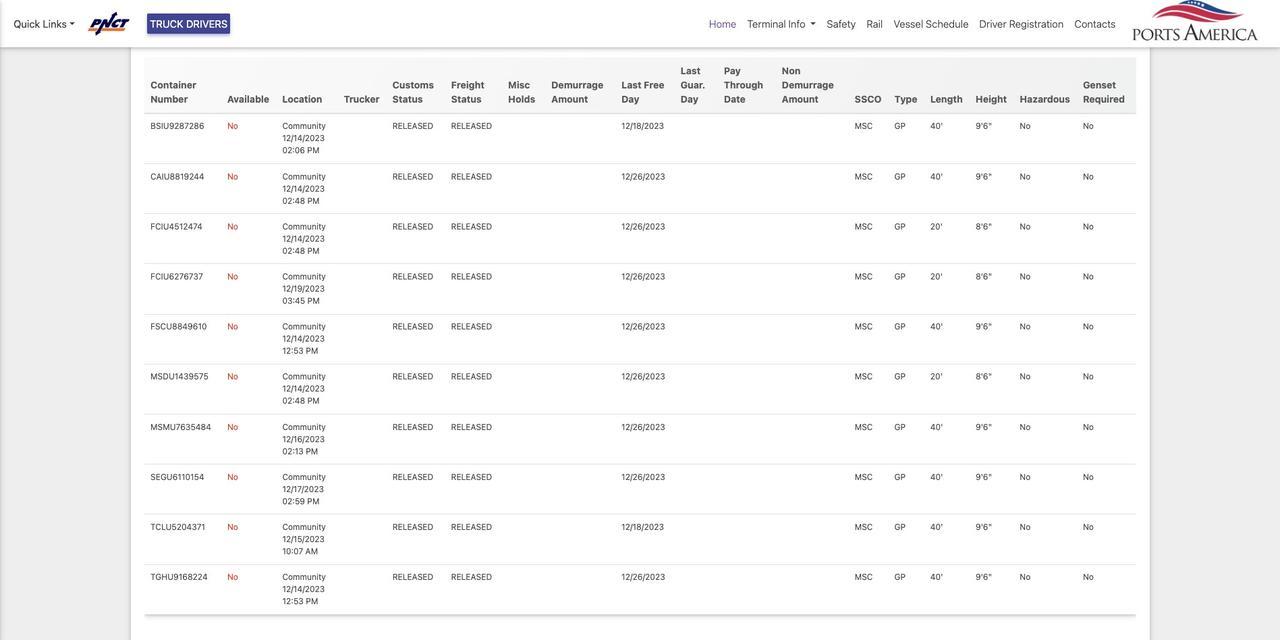 Task type: describe. For each thing, give the bounding box(es) containing it.
container number
[[151, 79, 196, 105]]

pay through date
[[724, 65, 764, 105]]

40' for fscu8849610
[[931, 322, 944, 332]]

msc for msmu7635484
[[855, 422, 873, 432]]

freight status
[[451, 79, 485, 105]]

length
[[931, 93, 963, 105]]

12/16/2023
[[282, 434, 325, 444]]

community 12/14/2023 12:53 pm for tghu9168224
[[282, 572, 326, 606]]

9'6" for msmu7635484
[[976, 422, 993, 432]]

last for last free day
[[622, 79, 642, 91]]

available
[[227, 93, 270, 105]]

drivers
[[186, 18, 228, 30]]

community 12/17/2023 02:59 pm
[[282, 472, 326, 506]]

quick
[[14, 18, 40, 30]]

12/15/2023
[[282, 534, 325, 544]]

40' for caiu8819244
[[931, 171, 944, 181]]

20' for msdu1439575
[[931, 372, 943, 382]]

date
[[724, 93, 746, 105]]

click here for new search
[[166, 15, 303, 29]]

gp for fciu4512474
[[895, 221, 906, 231]]

12/17/2023
[[282, 484, 324, 494]]

03:45
[[282, 296, 305, 306]]

gp for fciu6276737
[[895, 271, 906, 282]]

fciu6276737
[[151, 271, 203, 282]]

pm for fscu8849610
[[306, 346, 318, 356]]

height
[[976, 93, 1007, 105]]

40' for tghu9168224
[[931, 572, 944, 582]]

02:48 for msdu1439575
[[282, 396, 305, 406]]

pay
[[724, 65, 741, 76]]

9'6" for caiu8819244
[[976, 171, 993, 181]]

home
[[710, 18, 737, 30]]

through
[[724, 79, 764, 91]]

trucker
[[344, 93, 380, 105]]

last guar. day
[[681, 65, 706, 105]]

info
[[789, 18, 806, 30]]

2 demurrage from the left
[[782, 79, 834, 91]]

community 12/14/2023 02:48 pm for caiu8819244
[[282, 171, 326, 206]]

8'6" for fciu6276737
[[976, 271, 993, 282]]

click here for new search link
[[144, 15, 1137, 30]]

12/26/2023 for msmu7635484
[[622, 422, 666, 432]]

for
[[222, 15, 236, 29]]

free
[[644, 79, 665, 91]]

12:53 for tghu9168224
[[282, 596, 304, 606]]

12/26/2023 for msdu1439575
[[622, 372, 666, 382]]

freight
[[451, 79, 485, 91]]

gp for segu6110154
[[895, 472, 906, 482]]

9'6" for tclu5204371
[[976, 522, 993, 532]]

gp for bsiu9287286
[[895, 121, 906, 131]]

tclu5204371
[[151, 522, 205, 532]]

contacts
[[1075, 18, 1116, 30]]

type
[[895, 93, 918, 105]]

40' for bsiu9287286
[[931, 121, 944, 131]]

msc for fciu4512474
[[855, 221, 873, 231]]

terminal info link
[[742, 11, 822, 37]]

hazardous
[[1020, 93, 1071, 105]]

gp for fscu8849610
[[895, 322, 906, 332]]

msc for bsiu9287286
[[855, 121, 873, 131]]

8'6" for msdu1439575
[[976, 372, 993, 382]]

community 12/14/2023 02:48 pm for msdu1439575
[[282, 372, 326, 406]]

home link
[[704, 11, 742, 37]]

12:53 for fscu8849610
[[282, 346, 304, 356]]

20' for fciu6276737
[[931, 271, 943, 282]]

links
[[43, 18, 67, 30]]

msmu7635484
[[151, 422, 211, 432]]

02:48 for caiu8819244
[[282, 196, 305, 206]]

fciu4512474
[[151, 221, 203, 231]]

status for customs status
[[393, 93, 423, 105]]

community 12/15/2023 10:07 am
[[282, 522, 326, 556]]

guar.
[[681, 79, 706, 91]]

20' for fciu4512474
[[931, 221, 943, 231]]

40' for msmu7635484
[[931, 422, 944, 432]]

community for tghu9168224
[[282, 572, 326, 582]]

pm for fciu4512474
[[308, 246, 320, 256]]

02:59
[[282, 496, 305, 506]]

segu6110154
[[151, 472, 204, 482]]

driver registration
[[980, 18, 1064, 30]]

bsiu9287286
[[151, 121, 204, 131]]

msc for caiu8819244
[[855, 171, 873, 181]]

40' for tclu5204371
[[931, 522, 944, 532]]

tghu9168224
[[151, 572, 208, 582]]

12/26/2023 for fciu4512474
[[622, 221, 666, 231]]

12/26/2023 for fciu6276737
[[622, 271, 666, 282]]

02:48 for fciu4512474
[[282, 246, 305, 256]]

community for msmu7635484
[[282, 422, 326, 432]]

9'6" for fscu8849610
[[976, 322, 993, 332]]

here
[[195, 15, 219, 29]]

location
[[282, 93, 322, 105]]

last free day
[[622, 79, 665, 105]]

quick links
[[14, 18, 67, 30]]

click
[[166, 15, 192, 29]]

number
[[151, 93, 188, 105]]

pm for tghu9168224
[[306, 596, 318, 606]]

12/18/2023 for community 12/14/2023 02:06 pm
[[622, 121, 664, 131]]

02:06
[[282, 145, 305, 156]]

msdu1439575
[[151, 372, 209, 382]]

community 12/14/2023 02:48 pm for fciu4512474
[[282, 221, 326, 256]]

quick links link
[[14, 16, 75, 31]]

8'6" for fciu4512474
[[976, 221, 993, 231]]

safety link
[[822, 11, 862, 37]]

new
[[239, 15, 263, 29]]

amount inside the demurrage amount
[[552, 93, 588, 105]]

search image
[[150, 17, 161, 29]]

community for fscu8849610
[[282, 322, 326, 332]]



Task type: vqa. For each thing, say whether or not it's contained in the screenshot.


Task type: locate. For each thing, give the bounding box(es) containing it.
community 12/14/2023 12:53 pm for fscu8849610
[[282, 322, 326, 356]]

9'6" for segu6110154
[[976, 472, 993, 482]]

1 gp from the top
[[895, 121, 906, 131]]

non
[[782, 65, 801, 76]]

pm down community 12/14/2023 02:06 pm in the left top of the page
[[308, 196, 320, 206]]

2 20' from the top
[[931, 271, 943, 282]]

6 msc from the top
[[855, 372, 873, 382]]

7 gp from the top
[[895, 422, 906, 432]]

1 vertical spatial 02:48
[[282, 246, 305, 256]]

8 12/26/2023 from the top
[[622, 572, 666, 582]]

1 horizontal spatial amount
[[782, 93, 819, 105]]

status for freight status
[[451, 93, 482, 105]]

gp for tclu5204371
[[895, 522, 906, 532]]

pm for msmu7635484
[[306, 446, 318, 456]]

driver
[[980, 18, 1007, 30]]

required
[[1084, 93, 1126, 105]]

community up 02:06
[[282, 121, 326, 131]]

12:53 down 10:07
[[282, 596, 304, 606]]

0 vertical spatial 12/18/2023
[[622, 121, 664, 131]]

safety
[[827, 18, 856, 30]]

2 12/26/2023 from the top
[[622, 221, 666, 231]]

1 horizontal spatial demurrage
[[782, 79, 834, 91]]

rail link
[[862, 11, 889, 37]]

msc for tghu9168224
[[855, 572, 873, 582]]

community down 03:45
[[282, 322, 326, 332]]

1 status from the left
[[393, 93, 423, 105]]

community 12/14/2023 02:48 pm up community 12/19/2023 03:45 pm
[[282, 221, 326, 256]]

misc holds
[[509, 79, 536, 105]]

3 40' from the top
[[931, 322, 944, 332]]

12/14/2023 inside community 12/14/2023 02:06 pm
[[282, 133, 325, 143]]

community 12/14/2023 02:48 pm
[[282, 171, 326, 206], [282, 221, 326, 256], [282, 372, 326, 406]]

msc for segu6110154
[[855, 472, 873, 482]]

02:48 down 02:06
[[282, 196, 305, 206]]

1 12:53 from the top
[[282, 346, 304, 356]]

12/14/2023 up 12/19/2023
[[282, 234, 325, 244]]

pm for caiu8819244
[[308, 196, 320, 206]]

2 community from the top
[[282, 171, 326, 181]]

search
[[266, 15, 303, 29]]

pm inside "community 12/16/2023 02:13 pm"
[[306, 446, 318, 456]]

1 horizontal spatial last
[[681, 65, 701, 76]]

1 vertical spatial last
[[622, 79, 642, 91]]

no
[[227, 121, 238, 131], [1020, 121, 1031, 131], [1084, 121, 1094, 131], [227, 171, 238, 181], [1020, 171, 1031, 181], [1084, 171, 1094, 181], [227, 221, 238, 231], [1020, 221, 1031, 231], [1084, 221, 1094, 231], [227, 271, 238, 282], [1020, 271, 1031, 282], [1084, 271, 1094, 282], [227, 322, 238, 332], [1020, 322, 1031, 332], [1084, 322, 1094, 332], [227, 372, 238, 382], [1020, 372, 1031, 382], [1084, 372, 1094, 382], [227, 422, 238, 432], [1020, 422, 1031, 432], [1084, 422, 1094, 432], [227, 472, 238, 482], [1020, 472, 1031, 482], [1084, 472, 1094, 482], [227, 522, 238, 532], [1020, 522, 1031, 532], [1084, 522, 1094, 532], [227, 572, 238, 582], [1020, 572, 1031, 582], [1084, 572, 1094, 582]]

9 msc from the top
[[855, 522, 873, 532]]

registration
[[1010, 18, 1064, 30]]

demurrage
[[552, 79, 604, 91], [782, 79, 834, 91]]

6 40' from the top
[[931, 522, 944, 532]]

msc for tclu5204371
[[855, 522, 873, 532]]

12/26/2023 for segu6110154
[[622, 472, 666, 482]]

2 9'6" from the top
[[976, 171, 993, 181]]

4 msc from the top
[[855, 271, 873, 282]]

8 community from the top
[[282, 472, 326, 482]]

0 horizontal spatial amount
[[552, 93, 588, 105]]

2 community 12/14/2023 12:53 pm from the top
[[282, 572, 326, 606]]

2 msc from the top
[[855, 171, 873, 181]]

pm for msdu1439575
[[308, 396, 320, 406]]

2 community 12/14/2023 02:48 pm from the top
[[282, 221, 326, 256]]

genset
[[1084, 79, 1117, 91]]

status down customs
[[393, 93, 423, 105]]

1 vertical spatial 12/18/2023
[[622, 522, 664, 532]]

12/14/2023 for fciu4512474
[[282, 234, 325, 244]]

1 vertical spatial 8'6"
[[976, 271, 993, 282]]

genset required
[[1084, 79, 1126, 105]]

1 12/14/2023 from the top
[[282, 133, 325, 143]]

last up guar.
[[681, 65, 701, 76]]

gp for caiu8819244
[[895, 171, 906, 181]]

1 20' from the top
[[931, 221, 943, 231]]

truck drivers
[[150, 18, 228, 30]]

12/26/2023 for caiu8819244
[[622, 171, 666, 181]]

6 community from the top
[[282, 372, 326, 382]]

4 40' from the top
[[931, 422, 944, 432]]

community 12/14/2023 12:53 pm
[[282, 322, 326, 356], [282, 572, 326, 606]]

12/14/2023 down 02:06
[[282, 183, 325, 194]]

9'6" for tghu9168224
[[976, 572, 993, 582]]

community for bsiu9287286
[[282, 121, 326, 131]]

12/14/2023 down 03:45
[[282, 334, 325, 344]]

12/14/2023 for bsiu9287286
[[282, 133, 325, 143]]

12/14/2023 up 02:06
[[282, 133, 325, 143]]

pm for bsiu9287286
[[307, 145, 320, 156]]

12/26/2023
[[622, 171, 666, 181], [622, 221, 666, 231], [622, 271, 666, 282], [622, 322, 666, 332], [622, 372, 666, 382], [622, 422, 666, 432], [622, 472, 666, 482], [622, 572, 666, 582]]

3 gp from the top
[[895, 221, 906, 231]]

community 12/14/2023 02:06 pm
[[282, 121, 326, 156]]

community up "community 12/16/2023 02:13 pm" at bottom
[[282, 372, 326, 382]]

community up 12/19/2023
[[282, 271, 326, 282]]

last inside last free day
[[622, 79, 642, 91]]

1 amount from the left
[[552, 93, 588, 105]]

1 9'6" from the top
[[976, 121, 993, 131]]

day inside last guar. day
[[681, 93, 699, 105]]

0 vertical spatial community 12/14/2023 12:53 pm
[[282, 322, 326, 356]]

02:48
[[282, 196, 305, 206], [282, 246, 305, 256], [282, 396, 305, 406]]

community for msdu1439575
[[282, 372, 326, 382]]

12/14/2023 down am
[[282, 584, 325, 594]]

customs status
[[393, 79, 434, 105]]

status down freight
[[451, 93, 482, 105]]

2 12:53 from the top
[[282, 596, 304, 606]]

3 community 12/14/2023 02:48 pm from the top
[[282, 372, 326, 406]]

7 9'6" from the top
[[976, 572, 993, 582]]

container
[[151, 79, 196, 91]]

2 40' from the top
[[931, 171, 944, 181]]

status
[[393, 93, 423, 105], [451, 93, 482, 105]]

driver registration link
[[975, 11, 1070, 37]]

3 community from the top
[[282, 221, 326, 231]]

7 community from the top
[[282, 422, 326, 432]]

community for fciu6276737
[[282, 271, 326, 282]]

2 02:48 from the top
[[282, 246, 305, 256]]

8 gp from the top
[[895, 472, 906, 482]]

pm for segu6110154
[[307, 496, 320, 506]]

status inside freight status
[[451, 93, 482, 105]]

10 community from the top
[[282, 572, 326, 582]]

pm down community 12/19/2023 03:45 pm
[[306, 346, 318, 356]]

7 msc from the top
[[855, 422, 873, 432]]

0 vertical spatial 02:48
[[282, 196, 305, 206]]

12/14/2023
[[282, 133, 325, 143], [282, 183, 325, 194], [282, 234, 325, 244], [282, 334, 325, 344], [282, 384, 325, 394], [282, 584, 325, 594]]

community up 12/17/2023
[[282, 472, 326, 482]]

1 demurrage from the left
[[552, 79, 604, 91]]

0 vertical spatial 12:53
[[282, 346, 304, 356]]

1 community 12/14/2023 02:48 pm from the top
[[282, 171, 326, 206]]

pm down 12/17/2023
[[307, 496, 320, 506]]

pm up community 12/19/2023 03:45 pm
[[308, 246, 320, 256]]

5 msc from the top
[[855, 322, 873, 332]]

community up 12/16/2023
[[282, 422, 326, 432]]

2 vertical spatial community 12/14/2023 02:48 pm
[[282, 372, 326, 406]]

am
[[306, 546, 318, 556]]

1 vertical spatial community 12/14/2023 12:53 pm
[[282, 572, 326, 606]]

3 msc from the top
[[855, 221, 873, 231]]

vessel schedule link
[[889, 11, 975, 37]]

12/14/2023 for fscu8849610
[[282, 334, 325, 344]]

amount down the non
[[782, 93, 819, 105]]

last left free
[[622, 79, 642, 91]]

ssco
[[855, 93, 882, 105]]

released
[[393, 121, 434, 131], [451, 121, 492, 131], [393, 171, 434, 181], [451, 171, 492, 181], [393, 221, 434, 231], [451, 221, 492, 231], [393, 271, 434, 282], [451, 271, 492, 282], [393, 322, 434, 332], [451, 322, 492, 332], [393, 372, 434, 382], [451, 372, 492, 382], [393, 422, 434, 432], [451, 422, 492, 432], [393, 472, 434, 482], [451, 472, 492, 482], [393, 522, 434, 532], [451, 522, 492, 532], [393, 572, 434, 582], [451, 572, 492, 582]]

20'
[[931, 221, 943, 231], [931, 271, 943, 282], [931, 372, 943, 382]]

1 community 12/14/2023 12:53 pm from the top
[[282, 322, 326, 356]]

msc for msdu1439575
[[855, 372, 873, 382]]

caiu8819244
[[151, 171, 204, 181]]

vessel schedule
[[894, 18, 969, 30]]

customs
[[393, 79, 434, 91]]

12/18/2023 for community 12/15/2023 10:07 am
[[622, 522, 664, 532]]

1 12/18/2023 from the top
[[622, 121, 664, 131]]

9 gp from the top
[[895, 522, 906, 532]]

community for fciu4512474
[[282, 221, 326, 231]]

4 9'6" from the top
[[976, 422, 993, 432]]

4 12/14/2023 from the top
[[282, 334, 325, 344]]

terminal info
[[748, 18, 806, 30]]

pm right 02:06
[[307, 145, 320, 156]]

5 12/14/2023 from the top
[[282, 384, 325, 394]]

5 community from the top
[[282, 322, 326, 332]]

pm up "community 12/16/2023 02:13 pm" at bottom
[[308, 396, 320, 406]]

2 12/18/2023 from the top
[[622, 522, 664, 532]]

2 vertical spatial 02:48
[[282, 396, 305, 406]]

community 12/16/2023 02:13 pm
[[282, 422, 326, 456]]

40'
[[931, 121, 944, 131], [931, 171, 944, 181], [931, 322, 944, 332], [931, 422, 944, 432], [931, 472, 944, 482], [931, 522, 944, 532], [931, 572, 944, 582]]

demurrage amount
[[552, 79, 604, 105]]

12/14/2023 for msdu1439575
[[282, 384, 325, 394]]

12/26/2023 for fscu8849610
[[622, 322, 666, 332]]

gp
[[895, 121, 906, 131], [895, 171, 906, 181], [895, 221, 906, 231], [895, 271, 906, 282], [895, 322, 906, 332], [895, 372, 906, 382], [895, 422, 906, 432], [895, 472, 906, 482], [895, 522, 906, 532], [895, 572, 906, 582]]

2 status from the left
[[451, 93, 482, 105]]

1 8'6" from the top
[[976, 221, 993, 231]]

12/14/2023 for caiu8819244
[[282, 183, 325, 194]]

12/26/2023 for tghu9168224
[[622, 572, 666, 582]]

6 gp from the top
[[895, 372, 906, 382]]

12/14/2023 up 12/16/2023
[[282, 384, 325, 394]]

community down am
[[282, 572, 326, 582]]

12:53 down 03:45
[[282, 346, 304, 356]]

3 12/26/2023 from the top
[[622, 271, 666, 282]]

truck drivers link
[[147, 13, 230, 34]]

2 8'6" from the top
[[976, 271, 993, 282]]

community up community 12/19/2023 03:45 pm
[[282, 221, 326, 231]]

gp for msdu1439575
[[895, 372, 906, 382]]

vessel
[[894, 18, 924, 30]]

1 12/26/2023 from the top
[[622, 171, 666, 181]]

gp for msmu7635484
[[895, 422, 906, 432]]

2 gp from the top
[[895, 171, 906, 181]]

1 horizontal spatial day
[[681, 93, 699, 105]]

7 12/26/2023 from the top
[[622, 472, 666, 482]]

community
[[282, 121, 326, 131], [282, 171, 326, 181], [282, 221, 326, 231], [282, 271, 326, 282], [282, 322, 326, 332], [282, 372, 326, 382], [282, 422, 326, 432], [282, 472, 326, 482], [282, 522, 326, 532], [282, 572, 326, 582]]

holds
[[509, 93, 536, 105]]

02:48 up 12/19/2023
[[282, 246, 305, 256]]

0 horizontal spatial demurrage
[[552, 79, 604, 91]]

misc
[[509, 79, 530, 91]]

contacts link
[[1070, 11, 1122, 37]]

8'6"
[[976, 221, 993, 231], [976, 271, 993, 282], [976, 372, 993, 382]]

msc for fciu6276737
[[855, 271, 873, 282]]

day right the demurrage amount
[[622, 93, 640, 105]]

community 12/19/2023 03:45 pm
[[282, 271, 326, 306]]

1 vertical spatial 20'
[[931, 271, 943, 282]]

pm down 12/16/2023
[[306, 446, 318, 456]]

0 vertical spatial last
[[681, 65, 701, 76]]

0 horizontal spatial day
[[622, 93, 640, 105]]

demurrage down the non
[[782, 79, 834, 91]]

3 9'6" from the top
[[976, 322, 993, 332]]

demurrage right misc holds
[[552, 79, 604, 91]]

02:13
[[282, 446, 304, 456]]

1 horizontal spatial status
[[451, 93, 482, 105]]

5 40' from the top
[[931, 472, 944, 482]]

community 12/14/2023 02:48 pm down 02:06
[[282, 171, 326, 206]]

truck
[[150, 18, 184, 30]]

community for caiu8819244
[[282, 171, 326, 181]]

3 8'6" from the top
[[976, 372, 993, 382]]

10 msc from the top
[[855, 572, 873, 582]]

last
[[681, 65, 701, 76], [622, 79, 642, 91]]

5 12/26/2023 from the top
[[622, 372, 666, 382]]

9'6" for bsiu9287286
[[976, 121, 993, 131]]

4 community from the top
[[282, 271, 326, 282]]

community down 02:06
[[282, 171, 326, 181]]

msc for fscu8849610
[[855, 322, 873, 332]]

1 vertical spatial 12:53
[[282, 596, 304, 606]]

community 12/14/2023 12:53 pm down 03:45
[[282, 322, 326, 356]]

9'6"
[[976, 121, 993, 131], [976, 171, 993, 181], [976, 322, 993, 332], [976, 422, 993, 432], [976, 472, 993, 482], [976, 522, 993, 532], [976, 572, 993, 582]]

pm inside community 12/17/2023 02:59 pm
[[307, 496, 320, 506]]

02:48 up 12/16/2023
[[282, 396, 305, 406]]

12/14/2023 for tghu9168224
[[282, 584, 325, 594]]

fscu8849610
[[151, 322, 207, 332]]

2 vertical spatial 8'6"
[[976, 372, 993, 382]]

status inside customs status
[[393, 93, 423, 105]]

5 gp from the top
[[895, 322, 906, 332]]

0 vertical spatial community 12/14/2023 02:48 pm
[[282, 171, 326, 206]]

pm
[[307, 145, 320, 156], [308, 196, 320, 206], [308, 246, 320, 256], [308, 296, 320, 306], [306, 346, 318, 356], [308, 396, 320, 406], [306, 446, 318, 456], [307, 496, 320, 506], [306, 596, 318, 606]]

10 gp from the top
[[895, 572, 906, 582]]

4 12/26/2023 from the top
[[622, 322, 666, 332]]

7 40' from the top
[[931, 572, 944, 582]]

1 community from the top
[[282, 121, 326, 131]]

pm inside community 12/14/2023 02:06 pm
[[307, 145, 320, 156]]

msc
[[855, 121, 873, 131], [855, 171, 873, 181], [855, 221, 873, 231], [855, 271, 873, 282], [855, 322, 873, 332], [855, 372, 873, 382], [855, 422, 873, 432], [855, 472, 873, 482], [855, 522, 873, 532], [855, 572, 873, 582]]

community 12/14/2023 02:48 pm up "community 12/16/2023 02:13 pm" at bottom
[[282, 372, 326, 406]]

6 12/26/2023 from the top
[[622, 422, 666, 432]]

pm down 12/19/2023
[[308, 296, 320, 306]]

6 9'6" from the top
[[976, 522, 993, 532]]

amount right holds
[[552, 93, 588, 105]]

day inside last free day
[[622, 93, 640, 105]]

2 vertical spatial 20'
[[931, 372, 943, 382]]

gp for tghu9168224
[[895, 572, 906, 582]]

last inside last guar. day
[[681, 65, 701, 76]]

1 02:48 from the top
[[282, 196, 305, 206]]

6 12/14/2023 from the top
[[282, 584, 325, 594]]

3 02:48 from the top
[[282, 396, 305, 406]]

10:07
[[282, 546, 303, 556]]

day for last guar. day
[[681, 93, 699, 105]]

day
[[622, 93, 640, 105], [681, 93, 699, 105]]

2 12/14/2023 from the top
[[282, 183, 325, 194]]

day down guar.
[[681, 93, 699, 105]]

pm for fciu6276737
[[308, 296, 320, 306]]

1 day from the left
[[622, 93, 640, 105]]

amount
[[552, 93, 588, 105], [782, 93, 819, 105]]

0 horizontal spatial status
[[393, 93, 423, 105]]

community for segu6110154
[[282, 472, 326, 482]]

0 vertical spatial 20'
[[931, 221, 943, 231]]

last for last guar. day
[[681, 65, 701, 76]]

community for tclu5204371
[[282, 522, 326, 532]]

1 msc from the top
[[855, 121, 873, 131]]

schedule
[[926, 18, 969, 30]]

4 gp from the top
[[895, 271, 906, 282]]

community up 12/15/2023
[[282, 522, 326, 532]]

2 day from the left
[[681, 93, 699, 105]]

3 12/14/2023 from the top
[[282, 234, 325, 244]]

40' for segu6110154
[[931, 472, 944, 482]]

12/19/2023
[[282, 284, 325, 294]]

rail
[[867, 18, 883, 30]]

9 community from the top
[[282, 522, 326, 532]]

terminal
[[748, 18, 786, 30]]

8 msc from the top
[[855, 472, 873, 482]]

3 20' from the top
[[931, 372, 943, 382]]

0 vertical spatial 8'6"
[[976, 221, 993, 231]]

5 9'6" from the top
[[976, 472, 993, 482]]

non demurrage amount
[[782, 65, 834, 105]]

day for last free day
[[622, 93, 640, 105]]

pm inside community 12/19/2023 03:45 pm
[[308, 296, 320, 306]]

0 horizontal spatial last
[[622, 79, 642, 91]]

2 amount from the left
[[782, 93, 819, 105]]

pm down am
[[306, 596, 318, 606]]

1 40' from the top
[[931, 121, 944, 131]]

12:53
[[282, 346, 304, 356], [282, 596, 304, 606]]

community 12/14/2023 12:53 pm down am
[[282, 572, 326, 606]]

1 vertical spatial community 12/14/2023 02:48 pm
[[282, 221, 326, 256]]

amount inside non demurrage amount
[[782, 93, 819, 105]]



